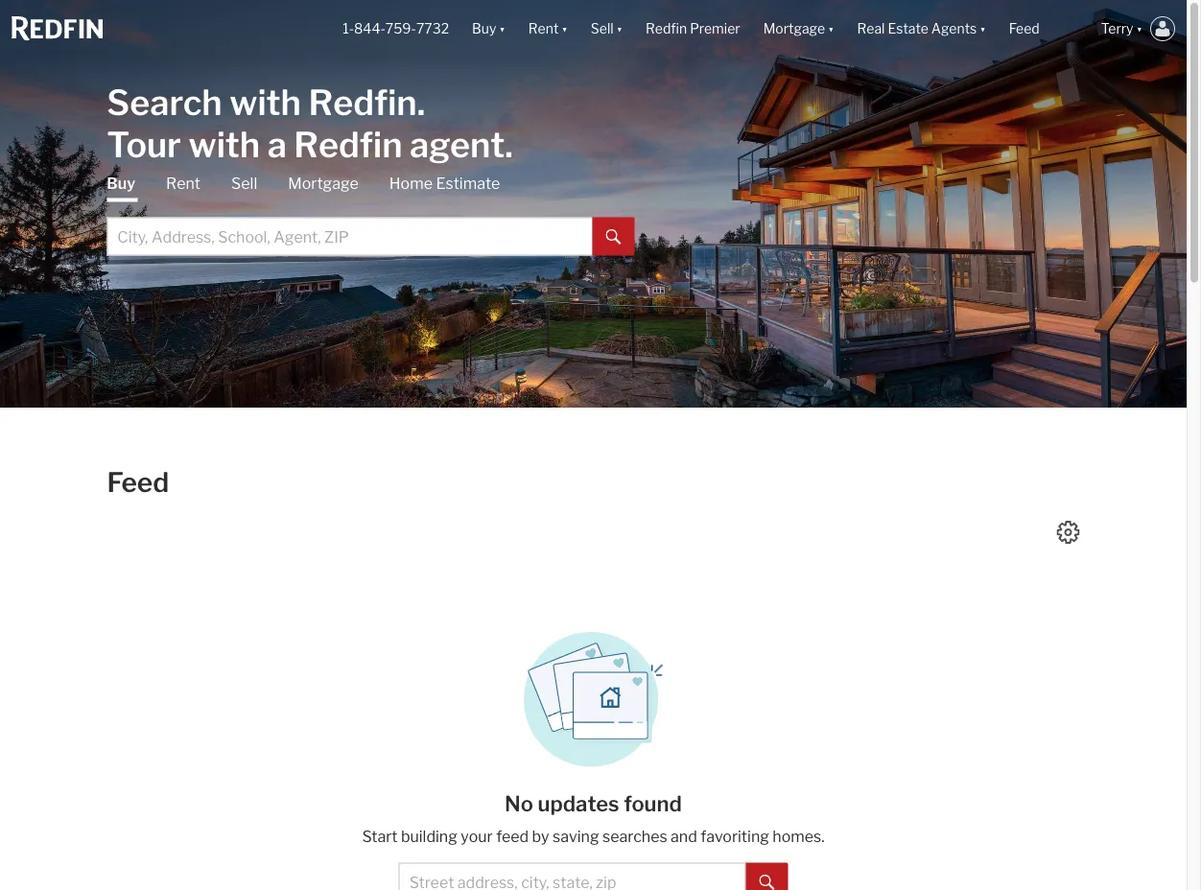 Task type: vqa. For each thing, say whether or not it's contained in the screenshot.
the bottom the Rate
no



Task type: describe. For each thing, give the bounding box(es) containing it.
buy for buy ▾
[[472, 21, 496, 37]]

tour
[[107, 123, 181, 166]]

homes.
[[773, 828, 825, 846]]

sell for sell
[[231, 174, 257, 193]]

844-
[[354, 21, 386, 37]]

▾ inside real estate agents ▾ link
[[980, 21, 986, 37]]

by
[[532, 828, 549, 846]]

tab list containing buy
[[107, 173, 635, 256]]

City, Address, School, Agent, ZIP search field
[[107, 217, 592, 256]]

premier
[[690, 21, 740, 37]]

agents
[[932, 21, 977, 37]]

sell link
[[231, 173, 257, 194]]

▾ for rent ▾
[[562, 21, 568, 37]]

a
[[267, 123, 287, 166]]

1-844-759-7732 link
[[343, 21, 449, 37]]

estate
[[888, 21, 929, 37]]

real estate agents ▾ link
[[857, 0, 986, 58]]

home
[[389, 174, 433, 193]]

search with redfin. tour with a redfin agent.
[[107, 81, 513, 166]]

estimate
[[436, 174, 500, 193]]

submit search image
[[759, 875, 775, 890]]

rent link
[[166, 173, 201, 194]]

759-
[[386, 21, 416, 37]]

1-844-759-7732
[[343, 21, 449, 37]]

mortgage ▾ button
[[752, 0, 846, 58]]

sell for sell ▾
[[591, 21, 614, 37]]

start building your feed by saving searches and favoriting homes.
[[362, 828, 825, 846]]

agent.
[[410, 123, 513, 166]]

mortgage for mortgage ▾
[[763, 21, 825, 37]]

buy for buy
[[107, 174, 135, 193]]

mortgage link
[[288, 173, 359, 194]]

start
[[362, 828, 398, 846]]

terry ▾
[[1101, 21, 1143, 37]]

▾ for terry ▾
[[1137, 21, 1143, 37]]

favoriting
[[701, 828, 769, 846]]

Street address, city, state, zip search field
[[399, 863, 746, 890]]

mortgage ▾
[[763, 21, 834, 37]]

mortgage ▾ button
[[763, 0, 834, 58]]

updates
[[538, 791, 619, 817]]

buy ▾ button
[[461, 0, 517, 58]]

7732
[[416, 21, 449, 37]]

rent ▾ button
[[529, 0, 568, 58]]

buy ▾ button
[[472, 0, 505, 58]]

0 horizontal spatial feed
[[107, 466, 169, 499]]



Task type: locate. For each thing, give the bounding box(es) containing it.
with
[[230, 81, 301, 123], [188, 123, 260, 166]]

redfin up 'mortgage' link
[[294, 123, 403, 166]]

rent inside rent ▾ dropdown button
[[529, 21, 559, 37]]

home estimate link
[[389, 173, 500, 194]]

▾ inside mortgage ▾ dropdown button
[[828, 21, 834, 37]]

submit search image
[[606, 230, 621, 245]]

buy down tour
[[107, 174, 135, 193]]

mortgage for mortgage
[[288, 174, 359, 193]]

buy
[[472, 21, 496, 37], [107, 174, 135, 193]]

no
[[505, 791, 533, 817]]

rent right the buy ▾ at the top left
[[529, 21, 559, 37]]

1 vertical spatial redfin
[[294, 123, 403, 166]]

mortgage left real
[[763, 21, 825, 37]]

redfin inside button
[[646, 21, 687, 37]]

rent ▾
[[529, 21, 568, 37]]

0 vertical spatial rent
[[529, 21, 559, 37]]

sell right "rent" link
[[231, 174, 257, 193]]

rent for rent
[[166, 174, 201, 193]]

1 vertical spatial feed
[[107, 466, 169, 499]]

0 vertical spatial sell
[[591, 21, 614, 37]]

sell right the rent ▾
[[591, 21, 614, 37]]

▾ left real
[[828, 21, 834, 37]]

▾ inside rent ▾ dropdown button
[[562, 21, 568, 37]]

5 ▾ from the left
[[980, 21, 986, 37]]

1-
[[343, 21, 354, 37]]

▾ right agents
[[980, 21, 986, 37]]

buy link
[[107, 173, 135, 202]]

rent for rent ▾
[[529, 21, 559, 37]]

no updates found
[[505, 791, 682, 817]]

home estimate
[[389, 174, 500, 193]]

▾ for mortgage ▾
[[828, 21, 834, 37]]

searches
[[603, 828, 667, 846]]

6 ▾ from the left
[[1137, 21, 1143, 37]]

0 horizontal spatial buy
[[107, 174, 135, 193]]

tab list
[[107, 173, 635, 256]]

feed inside button
[[1009, 21, 1040, 37]]

real
[[857, 21, 885, 37]]

search
[[107, 81, 222, 123]]

and
[[671, 828, 697, 846]]

3 ▾ from the left
[[617, 21, 623, 37]]

redfin premier button
[[634, 0, 752, 58]]

▾ left sell ▾
[[562, 21, 568, 37]]

1 horizontal spatial buy
[[472, 21, 496, 37]]

sell inside dropdown button
[[591, 21, 614, 37]]

1 horizontal spatial mortgage
[[763, 21, 825, 37]]

▾
[[499, 21, 505, 37], [562, 21, 568, 37], [617, 21, 623, 37], [828, 21, 834, 37], [980, 21, 986, 37], [1137, 21, 1143, 37]]

real estate agents ▾
[[857, 21, 986, 37]]

▾ right terry
[[1137, 21, 1143, 37]]

▾ left the rent ▾
[[499, 21, 505, 37]]

your
[[461, 828, 493, 846]]

▾ for buy ▾
[[499, 21, 505, 37]]

1 ▾ from the left
[[499, 21, 505, 37]]

redfin premier
[[646, 21, 740, 37]]

0 vertical spatial feed
[[1009, 21, 1040, 37]]

0 vertical spatial redfin
[[646, 21, 687, 37]]

1 horizontal spatial feed
[[1009, 21, 1040, 37]]

rent
[[529, 21, 559, 37], [166, 174, 201, 193]]

redfin inside search with redfin. tour with a redfin agent.
[[294, 123, 403, 166]]

sell ▾
[[591, 21, 623, 37]]

sell ▾ button
[[591, 0, 623, 58]]

buy inside tab list
[[107, 174, 135, 193]]

terry
[[1101, 21, 1134, 37]]

1 vertical spatial mortgage
[[288, 174, 359, 193]]

0 vertical spatial mortgage
[[763, 21, 825, 37]]

rent down tour
[[166, 174, 201, 193]]

0 horizontal spatial sell
[[231, 174, 257, 193]]

▾ right the rent ▾
[[617, 21, 623, 37]]

1 vertical spatial rent
[[166, 174, 201, 193]]

mortgage inside dropdown button
[[763, 21, 825, 37]]

redfin
[[646, 21, 687, 37], [294, 123, 403, 166]]

2 ▾ from the left
[[562, 21, 568, 37]]

▾ for sell ▾
[[617, 21, 623, 37]]

rent ▾ button
[[517, 0, 579, 58]]

redfin left premier
[[646, 21, 687, 37]]

found
[[624, 791, 682, 817]]

feed
[[496, 828, 529, 846]]

sell ▾ button
[[579, 0, 634, 58]]

1 vertical spatial sell
[[231, 174, 257, 193]]

0 vertical spatial buy
[[472, 21, 496, 37]]

feed
[[1009, 21, 1040, 37], [107, 466, 169, 499]]

real estate agents ▾ button
[[846, 0, 998, 58]]

buy right 7732 at the top left of page
[[472, 21, 496, 37]]

building
[[401, 828, 458, 846]]

▾ inside sell ▾ dropdown button
[[617, 21, 623, 37]]

sell
[[591, 21, 614, 37], [231, 174, 257, 193]]

1 horizontal spatial rent
[[529, 21, 559, 37]]

0 horizontal spatial rent
[[166, 174, 201, 193]]

buy inside buy ▾ dropdown button
[[472, 21, 496, 37]]

feed button
[[998, 0, 1090, 58]]

0 horizontal spatial mortgage
[[288, 174, 359, 193]]

saving
[[553, 828, 599, 846]]

1 vertical spatial buy
[[107, 174, 135, 193]]

1 horizontal spatial redfin
[[646, 21, 687, 37]]

0 horizontal spatial redfin
[[294, 123, 403, 166]]

redfin.
[[308, 81, 425, 123]]

4 ▾ from the left
[[828, 21, 834, 37]]

mortgage up city, address, school, agent, zip search field
[[288, 174, 359, 193]]

mortgage
[[763, 21, 825, 37], [288, 174, 359, 193]]

▾ inside buy ▾ dropdown button
[[499, 21, 505, 37]]

buy ▾
[[472, 21, 505, 37]]

1 horizontal spatial sell
[[591, 21, 614, 37]]



